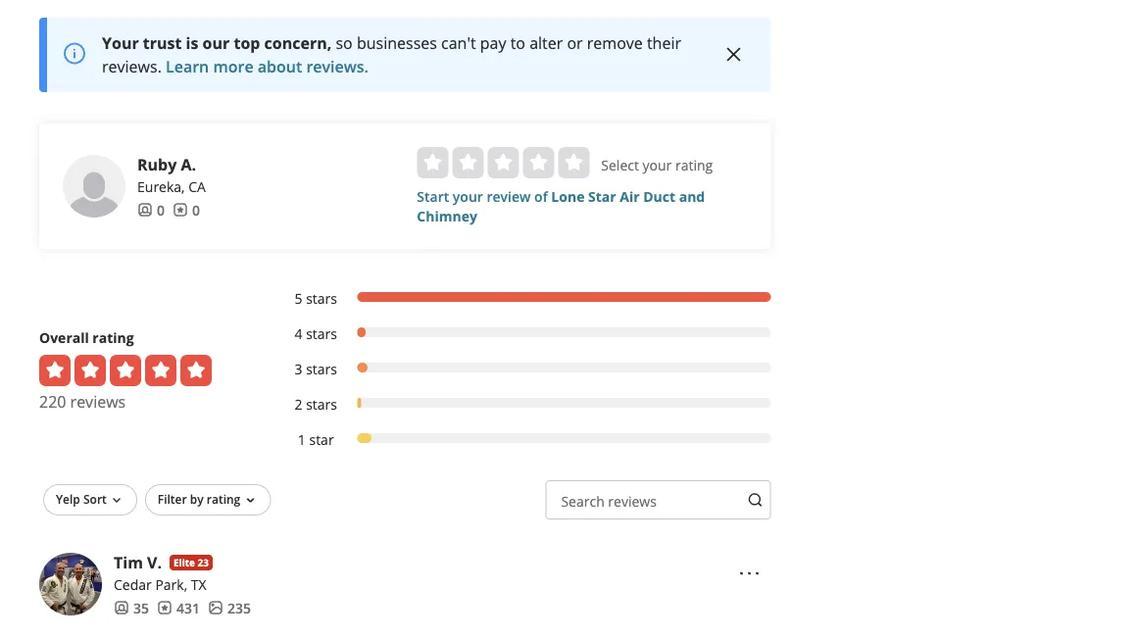 Task type: vqa. For each thing, say whether or not it's contained in the screenshot.
3 stars at the bottom of the page
yes



Task type: describe. For each thing, give the bounding box(es) containing it.
their
[[647, 32, 682, 53]]

reviews element for tim v.
[[157, 598, 200, 618]]

4 stars
[[295, 324, 337, 343]]

of
[[535, 187, 548, 205]]

filter by rating
[[158, 491, 241, 507]]

16 friends v2 image for tim v.
[[114, 600, 129, 616]]

ca
[[188, 177, 206, 196]]

v.
[[147, 552, 162, 573]]

lone
[[552, 187, 585, 205]]

eureka,
[[137, 177, 185, 196]]

tim v.
[[114, 552, 162, 573]]

stars for 2 stars
[[306, 395, 337, 413]]

(no rating) image
[[417, 147, 590, 178]]

stars for 5 stars
[[306, 289, 337, 307]]

photo of tim v. image
[[39, 553, 102, 616]]

2
[[295, 395, 303, 413]]

your trust is our top concern,
[[102, 32, 332, 53]]

learn more about reviews. link
[[166, 56, 369, 77]]

overall rating
[[39, 328, 134, 347]]

to
[[511, 32, 526, 53]]

reviews element for ruby a.
[[173, 200, 200, 220]]

info alert
[[39, 18, 772, 92]]

alter
[[530, 32, 563, 53]]

filter
[[158, 491, 187, 507]]

and
[[679, 187, 705, 205]]

select your rating
[[602, 155, 713, 174]]

2 reviews. from the left
[[306, 56, 369, 77]]

16 chevron down v2 image for filter by rating
[[243, 493, 258, 509]]

rating for select your rating
[[676, 155, 713, 174]]

so businesses can't pay to alter or remove their reviews.
[[102, 32, 682, 77]]

16 chevron down v2 image for yelp sort
[[109, 493, 124, 509]]

tim
[[114, 552, 143, 573]]

filter by rating button
[[145, 484, 271, 516]]

stars for 4 stars
[[306, 324, 337, 343]]

overall
[[39, 328, 89, 347]]

220 reviews
[[39, 391, 126, 412]]

your for start
[[453, 187, 483, 205]]

learn more about reviews.
[[166, 56, 369, 77]]

220
[[39, 391, 66, 412]]

reviews for search reviews
[[609, 492, 657, 510]]

elite
[[174, 556, 195, 569]]

top
[[234, 32, 260, 53]]

concern,
[[264, 32, 332, 53]]

search image
[[748, 493, 764, 508]]

filter reviews by 1 star rating element
[[275, 429, 772, 449]]

learn
[[166, 56, 209, 77]]

rating element
[[417, 147, 590, 178]]

ruby a. link
[[137, 154, 196, 175]]

menu image
[[738, 562, 762, 585]]

stars for 3 stars
[[306, 359, 337, 378]]

chimney
[[417, 206, 478, 225]]

trust
[[143, 32, 182, 53]]

start
[[417, 187, 449, 205]]

5 stars
[[295, 289, 337, 307]]

or
[[567, 32, 583, 53]]

16 review v2 image
[[157, 600, 173, 616]]

so
[[336, 32, 353, 53]]

23
[[198, 556, 209, 569]]

duct
[[644, 187, 676, 205]]

select
[[602, 155, 639, 174]]

sort
[[83, 491, 107, 507]]



Task type: locate. For each thing, give the bounding box(es) containing it.
yelp sort button
[[43, 484, 137, 516]]

about
[[258, 56, 302, 77]]

cedar
[[114, 575, 152, 594]]

None radio
[[417, 147, 449, 178], [453, 147, 484, 178], [488, 147, 519, 178], [417, 147, 449, 178], [453, 147, 484, 178], [488, 147, 519, 178]]

4
[[295, 324, 303, 343]]

0 horizontal spatial reviews
[[70, 391, 126, 412]]

  text field
[[546, 480, 772, 520]]

air
[[620, 187, 640, 205]]

2 vertical spatial rating
[[207, 491, 241, 507]]

your up the duct
[[643, 155, 672, 174]]

your
[[643, 155, 672, 174], [453, 187, 483, 205]]

0 horizontal spatial rating
[[93, 328, 134, 347]]

16 chevron down v2 image right "sort"
[[109, 493, 124, 509]]

16 friends v2 image
[[137, 202, 153, 218], [114, 600, 129, 616]]

more
[[213, 56, 254, 77]]

0 for '16 friends v2' icon corresponding to ruby a.
[[157, 200, 165, 219]]

your for select
[[643, 155, 672, 174]]

stars right 4
[[306, 324, 337, 343]]

start your review of
[[417, 187, 552, 205]]

reviews element containing 431
[[157, 598, 200, 618]]

16 chevron down v2 image right filter by rating on the bottom left of page
[[243, 493, 258, 509]]

0 for 16 review v2 image
[[192, 200, 200, 219]]

ruby a. eureka, ca
[[137, 154, 206, 196]]

friends element for ruby a.
[[137, 200, 165, 220]]

remove
[[587, 32, 643, 53]]

2 16 chevron down v2 image from the left
[[243, 493, 258, 509]]

friends element down 'eureka,'
[[137, 200, 165, 220]]

3
[[295, 359, 303, 378]]

tim v. link
[[114, 552, 162, 573]]

tx
[[191, 575, 207, 594]]

0 inside reviews element
[[192, 200, 200, 219]]

stars right 2
[[306, 395, 337, 413]]

5 star rating image
[[39, 355, 212, 386]]

elite 23 link
[[170, 555, 213, 571]]

1 horizontal spatial 16 chevron down v2 image
[[243, 493, 258, 509]]

1 horizontal spatial your
[[643, 155, 672, 174]]

0 horizontal spatial 16 friends v2 image
[[114, 600, 129, 616]]

16 chevron down v2 image
[[109, 493, 124, 509], [243, 493, 258, 509]]

friends element for tim v.
[[114, 598, 149, 618]]

3 stars
[[295, 359, 337, 378]]

1 star
[[298, 430, 334, 449]]

reviews element containing 0
[[173, 200, 200, 220]]

a.
[[181, 154, 196, 175]]

reviews right search
[[609, 492, 657, 510]]

0 vertical spatial reviews element
[[173, 200, 200, 220]]

4 stars from the top
[[306, 395, 337, 413]]

filter reviews by 2 stars rating element
[[275, 394, 772, 414]]

stars right 5 at the top of page
[[306, 289, 337, 307]]

1 horizontal spatial 0
[[192, 200, 200, 219]]

businesses
[[357, 32, 437, 53]]

0 vertical spatial rating
[[676, 155, 713, 174]]

0 left 16 review v2 image
[[157, 200, 165, 219]]

friends element containing 35
[[114, 598, 149, 618]]

reviews for 220 reviews
[[70, 391, 126, 412]]

reviews down 5 star rating 'image'
[[70, 391, 126, 412]]

16 photos v2 image
[[208, 600, 224, 616]]

1 vertical spatial your
[[453, 187, 483, 205]]

friends element down cedar on the left
[[114, 598, 149, 618]]

1 vertical spatial rating
[[93, 328, 134, 347]]

rating
[[676, 155, 713, 174], [93, 328, 134, 347], [207, 491, 241, 507]]

rating right by
[[207, 491, 241, 507]]

1 horizontal spatial rating
[[207, 491, 241, 507]]

pay
[[480, 32, 507, 53]]

None radio
[[523, 147, 555, 178], [558, 147, 590, 178], [523, 147, 555, 178], [558, 147, 590, 178]]

1 vertical spatial reviews element
[[157, 598, 200, 618]]

0 vertical spatial reviews
[[70, 391, 126, 412]]

park,
[[155, 575, 187, 594]]

elite 23 cedar park, tx
[[114, 556, 209, 594]]

filter reviews by 4 stars rating element
[[275, 324, 772, 343]]

reviews.
[[102, 56, 162, 77], [306, 56, 369, 77]]

your
[[102, 32, 139, 53]]

review
[[487, 187, 531, 205]]

1 vertical spatial reviews
[[609, 492, 657, 510]]

0 vertical spatial 16 friends v2 image
[[137, 202, 153, 218]]

stars
[[306, 289, 337, 307], [306, 324, 337, 343], [306, 359, 337, 378], [306, 395, 337, 413]]

photos element
[[208, 598, 251, 618]]

reviews. down so
[[306, 56, 369, 77]]

star
[[309, 430, 334, 449]]

0 horizontal spatial 0
[[157, 200, 165, 219]]

16 chevron down v2 image inside filter by rating dropdown button
[[243, 493, 258, 509]]

2 stars from the top
[[306, 324, 337, 343]]

1 vertical spatial 16 friends v2 image
[[114, 600, 129, 616]]

3 stars from the top
[[306, 359, 337, 378]]

1 0 from the left
[[157, 200, 165, 219]]

1 16 chevron down v2 image from the left
[[109, 493, 124, 509]]

2 0 from the left
[[192, 200, 200, 219]]

friends element
[[137, 200, 165, 220], [114, 598, 149, 618]]

1 horizontal spatial reviews.
[[306, 56, 369, 77]]

0 horizontal spatial reviews.
[[102, 56, 162, 77]]

ruby
[[137, 154, 177, 175]]

reviews. inside so businesses can't pay to alter or remove their reviews.
[[102, 56, 162, 77]]

search reviews
[[561, 492, 657, 510]]

16 friends v2 image down 'eureka,'
[[137, 202, 153, 218]]

1 reviews. from the left
[[102, 56, 162, 77]]

our
[[203, 32, 230, 53]]

1 stars from the top
[[306, 289, 337, 307]]

431
[[177, 599, 200, 617]]

reviews element
[[173, 200, 200, 220], [157, 598, 200, 618]]

yelp
[[56, 491, 80, 507]]

is
[[186, 32, 199, 53]]

rating up 5 star rating 'image'
[[93, 328, 134, 347]]

stars right 3
[[306, 359, 337, 378]]

24 info v2 image
[[63, 42, 86, 65]]

rating up and
[[676, 155, 713, 174]]

filter reviews by 5 stars rating element
[[275, 288, 772, 308]]

photo of ruby a. image
[[63, 155, 126, 218]]

lone star air duct and chimney
[[417, 187, 705, 225]]

yelp sort
[[56, 491, 107, 507]]

can't
[[441, 32, 476, 53]]

reviews element down ca
[[173, 200, 200, 220]]

star
[[589, 187, 617, 205]]

by
[[190, 491, 204, 507]]

235
[[228, 599, 251, 617]]

0 right 16 review v2 image
[[192, 200, 200, 219]]

16 friends v2 image left 35
[[114, 600, 129, 616]]

5
[[295, 289, 303, 307]]

2 stars
[[295, 395, 337, 413]]

rating for filter by rating
[[207, 491, 241, 507]]

0
[[157, 200, 165, 219], [192, 200, 200, 219]]

1 horizontal spatial 16 friends v2 image
[[137, 202, 153, 218]]

16 review v2 image
[[173, 202, 188, 218]]

1 horizontal spatial reviews
[[609, 492, 657, 510]]

16 chevron down v2 image inside yelp sort dropdown button
[[109, 493, 124, 509]]

35
[[133, 599, 149, 617]]

friends element containing 0
[[137, 200, 165, 220]]

16 friends v2 image for ruby a.
[[137, 202, 153, 218]]

1 vertical spatial friends element
[[114, 598, 149, 618]]

0 horizontal spatial your
[[453, 187, 483, 205]]

reviews
[[70, 391, 126, 412], [609, 492, 657, 510]]

filter reviews by 3 stars rating element
[[275, 359, 772, 378]]

reviews element down park,
[[157, 598, 200, 618]]

close image
[[723, 43, 746, 66]]

your up chimney
[[453, 187, 483, 205]]

reviews. down the your
[[102, 56, 162, 77]]

2 horizontal spatial rating
[[676, 155, 713, 174]]

rating inside filter by rating dropdown button
[[207, 491, 241, 507]]

0 vertical spatial friends element
[[137, 200, 165, 220]]

search
[[561, 492, 605, 510]]

0 horizontal spatial 16 chevron down v2 image
[[109, 493, 124, 509]]

0 vertical spatial your
[[643, 155, 672, 174]]

1
[[298, 430, 306, 449]]



